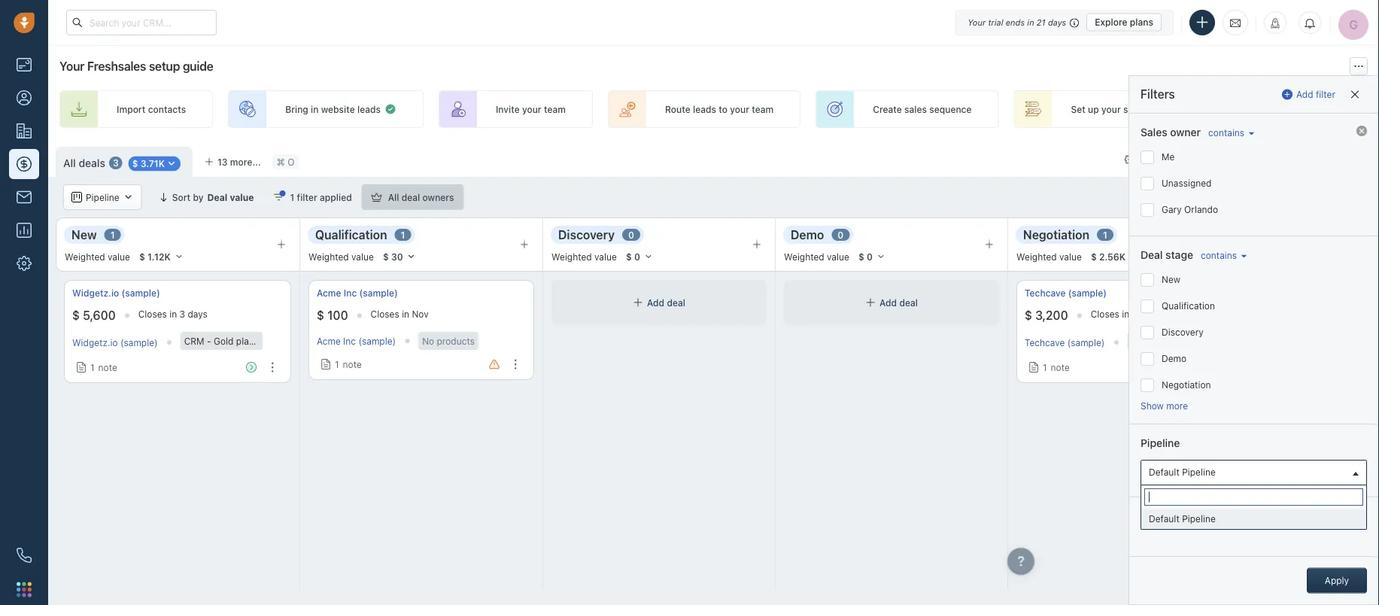 Task type: locate. For each thing, give the bounding box(es) containing it.
0 horizontal spatial sales
[[905, 104, 927, 114]]

weighted for negotiation
[[1017, 251, 1057, 262]]

3 inside "all deals 3"
[[113, 158, 119, 168]]

in down $ 1.12k button
[[169, 309, 177, 319]]

widgetz.io down $ 5,600
[[72, 337, 118, 348]]

no products
[[422, 336, 475, 346]]

2 acme from the top
[[317, 336, 341, 346]]

2 weighted from the left
[[309, 251, 349, 262]]

set up your sales pipeline link
[[1014, 90, 1210, 128]]

0 horizontal spatial your
[[522, 104, 542, 114]]

0 horizontal spatial demo
[[791, 227, 824, 242]]

0 vertical spatial your
[[968, 17, 986, 27]]

0 vertical spatial techcave
[[1025, 288, 1066, 298]]

1 horizontal spatial $ 0 button
[[852, 248, 892, 265]]

1.12k
[[147, 251, 171, 262]]

$ 1.12k
[[139, 251, 171, 262]]

1 down $ 5,600
[[90, 362, 94, 373]]

widgetz.io (sample) up 5,600 on the left of page
[[72, 288, 160, 298]]

1 vertical spatial acme inc (sample)
[[317, 336, 396, 346]]

1 acme inc (sample) from the top
[[317, 288, 398, 298]]

sales right the create
[[905, 104, 927, 114]]

techcave down $ 3,200
[[1025, 337, 1065, 348]]

closes right 5,600 on the left of page
[[138, 309, 167, 319]]

0 vertical spatial all
[[63, 157, 76, 169]]

contains button right the "stage"
[[1197, 249, 1247, 262]]

negotiation
[[1023, 227, 1090, 242], [1162, 380, 1211, 390]]

$ for demo $ 0 button
[[859, 251, 865, 262]]

container_wx8msf4aqz5i3rn1 image down the ⌘
[[274, 192, 284, 202]]

demo
[[791, 227, 824, 242], [1162, 353, 1187, 364]]

contains for owner
[[1209, 127, 1245, 138]]

create sales sequence
[[873, 104, 972, 114]]

1 vertical spatial filter
[[297, 192, 317, 202]]

inc down 100
[[343, 336, 356, 346]]

weighted for discovery
[[552, 251, 592, 262]]

0 horizontal spatial note
[[98, 362, 117, 373]]

container_wx8msf4aqz5i3rn1 image right website
[[385, 103, 397, 115]]

$ 1.12k button
[[132, 248, 190, 265]]

all left 'deals'
[[63, 157, 76, 169]]

closes
[[138, 309, 167, 319], [371, 309, 399, 319], [1091, 309, 1120, 319]]

0 horizontal spatial $ 0
[[626, 251, 640, 262]]

invite your team
[[496, 104, 566, 114]]

0 vertical spatial default pipeline
[[1149, 467, 1216, 478]]

acme up $ 100
[[317, 288, 341, 298]]

container_wx8msf4aqz5i3rn1 image inside settings popup button
[[1125, 154, 1135, 165]]

2 horizontal spatial closes
[[1091, 309, 1120, 319]]

1 leads from the left
[[357, 104, 381, 114]]

0 horizontal spatial closes
[[138, 309, 167, 319]]

weighted value for demo
[[784, 251, 850, 262]]

1 down o
[[290, 192, 294, 202]]

team
[[544, 104, 566, 114], [752, 104, 774, 114]]

1 vertical spatial techcave (sample)
[[1025, 337, 1105, 348]]

1 horizontal spatial all
[[388, 192, 399, 202]]

filter for add
[[1316, 89, 1336, 100]]

$ 0 button for demo
[[852, 248, 892, 265]]

3 closes from the left
[[1091, 309, 1120, 319]]

trial
[[988, 17, 1004, 27]]

$ inside dropdown button
[[132, 158, 138, 169]]

1 vertical spatial contains button
[[1197, 249, 1247, 262]]

2 techcave (sample) from the top
[[1025, 337, 1105, 348]]

days for $ 5,600
[[188, 309, 208, 319]]

1 weighted from the left
[[65, 251, 105, 262]]

your right invite
[[522, 104, 542, 114]]

default pipeline
[[1149, 467, 1216, 478], [1149, 514, 1216, 524]]

acme
[[317, 288, 341, 298], [317, 336, 341, 346]]

to
[[719, 104, 728, 114]]

note down 5,600 on the left of page
[[98, 362, 117, 373]]

default inside dropdown button
[[1149, 467, 1180, 478]]

(sample) down $ 100
[[294, 336, 331, 346]]

3 right 'deals'
[[113, 158, 119, 168]]

1 horizontal spatial filter
[[1316, 89, 1336, 100]]

1 horizontal spatial new
[[1162, 274, 1181, 285]]

your freshsales setup guide
[[59, 59, 213, 73]]

weighted value for qualification
[[309, 251, 374, 262]]

1 horizontal spatial closes
[[371, 309, 399, 319]]

1 vertical spatial contains
[[1201, 250, 1237, 260]]

1 default from the top
[[1149, 467, 1180, 478]]

note down 3,200 on the right of the page
[[1051, 362, 1070, 373]]

0 horizontal spatial qualification
[[315, 227, 387, 242]]

1 horizontal spatial note
[[343, 359, 362, 369]]

1 vertical spatial your
[[59, 59, 84, 73]]

weighted for new
[[65, 251, 105, 262]]

owners
[[423, 192, 454, 202]]

deal left the "stage"
[[1141, 249, 1163, 261]]

2 leads from the left
[[693, 104, 716, 114]]

plan
[[236, 336, 254, 346]]

sequence
[[930, 104, 972, 114]]

default pipeline list box
[[1142, 509, 1367, 529]]

widgetz.io (sample) link up 5,600 on the left of page
[[72, 287, 160, 300]]

1 vertical spatial default pipeline
[[1149, 514, 1216, 524]]

1 vertical spatial negotiation
[[1162, 380, 1211, 390]]

3 weighted from the left
[[552, 251, 592, 262]]

techcave (sample) link up 3,200 on the right of the page
[[1025, 287, 1107, 300]]

(sample) up closes in 3 days at left bottom
[[122, 288, 160, 298]]

1 horizontal spatial add deal
[[880, 297, 918, 308]]

owner
[[1170, 126, 1201, 138]]

0 vertical spatial 3
[[113, 158, 119, 168]]

1 vertical spatial widgetz.io (sample) link
[[72, 337, 158, 348]]

5 weighted from the left
[[1017, 251, 1057, 262]]

new down "deal stage"
[[1162, 274, 1181, 285]]

filter inside button
[[297, 192, 317, 202]]

0 horizontal spatial team
[[544, 104, 566, 114]]

1 weighted value from the left
[[65, 251, 130, 262]]

qualification down the "stage"
[[1162, 301, 1215, 311]]

contacts
[[148, 104, 186, 114]]

0 vertical spatial filter
[[1316, 89, 1336, 100]]

1 horizontal spatial sales
[[1124, 104, 1146, 114]]

create sales sequence link
[[816, 90, 999, 128]]

0 horizontal spatial negotiation
[[1023, 227, 1090, 242]]

your right up
[[1102, 104, 1121, 114]]

0 vertical spatial contains button
[[1205, 126, 1255, 139]]

1 sales from the left
[[905, 104, 927, 114]]

(sample)
[[122, 288, 160, 298], [359, 288, 398, 298], [1068, 288, 1107, 298], [359, 336, 396, 346], [294, 336, 331, 346], [120, 337, 158, 348], [1068, 337, 1105, 348]]

sales owner
[[1141, 126, 1201, 138]]

weighted
[[65, 251, 105, 262], [309, 251, 349, 262], [552, 251, 592, 262], [784, 251, 825, 262], [1017, 251, 1057, 262]]

set up your sales pipeline
[[1071, 104, 1183, 114]]

0 vertical spatial qualification
[[315, 227, 387, 242]]

note down 100
[[343, 359, 362, 369]]

closes for $ 3,200
[[1091, 309, 1120, 319]]

all
[[63, 157, 76, 169], [388, 192, 399, 202]]

me
[[1162, 152, 1175, 162]]

2 acme inc (sample) from the top
[[317, 336, 396, 346]]

acme inc (sample) down 100
[[317, 336, 396, 346]]

gary
[[1162, 204, 1182, 215]]

1 down pipeline popup button
[[110, 229, 115, 240]]

1 vertical spatial inc
[[343, 336, 356, 346]]

0 horizontal spatial add deal
[[647, 297, 686, 308]]

2 acme inc (sample) link from the top
[[317, 336, 396, 346]]

acme inc (sample) link
[[317, 287, 398, 300], [317, 336, 396, 346]]

$ 0 button
[[619, 248, 660, 265], [852, 248, 892, 265]]

all inside button
[[388, 192, 399, 202]]

pipeline down more
[[1182, 467, 1216, 478]]

1 note down 100
[[335, 359, 362, 369]]

acme down $ 100
[[317, 336, 341, 346]]

contains button right owner
[[1205, 126, 1255, 139]]

0 vertical spatial acme
[[317, 288, 341, 298]]

container_wx8msf4aqz5i3rn1 image
[[385, 103, 397, 115], [1125, 154, 1135, 165], [166, 158, 177, 169], [274, 192, 284, 202], [321, 359, 331, 369]]

0 horizontal spatial 3
[[113, 158, 119, 168]]

your
[[522, 104, 542, 114], [730, 104, 750, 114], [1102, 104, 1121, 114]]

0 horizontal spatial filter
[[297, 192, 317, 202]]

(sample) down closes in 3 days at left bottom
[[120, 337, 158, 348]]

$ for $ 30 button
[[383, 251, 389, 262]]

$ for $ 0 button for discovery
[[626, 251, 632, 262]]

0 horizontal spatial your
[[59, 59, 84, 73]]

3 up crm
[[180, 309, 185, 319]]

techcave (sample) up 3,200 on the right of the page
[[1025, 288, 1107, 298]]

1 vertical spatial deal
[[1141, 249, 1163, 261]]

value for new
[[108, 251, 130, 262]]

team right 'to'
[[752, 104, 774, 114]]

1 note down 5,600 on the left of page
[[90, 362, 117, 373]]

1 vertical spatial widgetz.io (sample)
[[72, 337, 158, 348]]

closes left 6
[[1091, 309, 1120, 319]]

all left owners
[[388, 192, 399, 202]]

deal right by at top left
[[207, 192, 227, 202]]

1 $ 0 from the left
[[626, 251, 640, 262]]

techcave up $ 3,200
[[1025, 288, 1066, 298]]

phone image
[[17, 548, 32, 563]]

(sample) inside "acme inc (sample)" link
[[359, 288, 398, 298]]

1 horizontal spatial qualification
[[1162, 301, 1215, 311]]

days right 21
[[1048, 17, 1067, 27]]

0 vertical spatial inc
[[344, 288, 357, 298]]

0 vertical spatial discovery
[[558, 227, 615, 242]]

negotiation up $ 2.56k button
[[1023, 227, 1090, 242]]

2 default pipeline from the top
[[1149, 514, 1216, 524]]

inc up 100
[[344, 288, 357, 298]]

0 horizontal spatial new
[[71, 227, 97, 242]]

1 note down 3,200 on the right of the page
[[1043, 362, 1070, 373]]

new
[[71, 227, 97, 242], [1162, 274, 1181, 285]]

1 vertical spatial default
[[1149, 514, 1180, 524]]

4 weighted from the left
[[784, 251, 825, 262]]

value for demo
[[827, 251, 850, 262]]

closes in 3 days
[[138, 309, 208, 319]]

applied
[[320, 192, 352, 202]]

1 $ 0 button from the left
[[619, 248, 660, 265]]

0 horizontal spatial 1 note
[[90, 362, 117, 373]]

1 horizontal spatial team
[[752, 104, 774, 114]]

days up crm
[[188, 309, 208, 319]]

1 horizontal spatial negotiation
[[1162, 380, 1211, 390]]

None search field
[[1145, 488, 1364, 506]]

value for discovery
[[595, 251, 617, 262]]

container_wx8msf4aqz5i3rn1 image right 3.71k
[[166, 158, 177, 169]]

acme inc (sample) link up 100
[[317, 287, 398, 300]]

team right invite
[[544, 104, 566, 114]]

1 default pipeline from the top
[[1149, 467, 1216, 478]]

$ 100
[[317, 308, 348, 323]]

0 vertical spatial negotiation
[[1023, 227, 1090, 242]]

widgetz.io (sample) down 5,600 on the left of page
[[72, 337, 158, 348]]

bring in website leads
[[285, 104, 381, 114]]

0 horizontal spatial all
[[63, 157, 76, 169]]

1 widgetz.io from the top
[[72, 288, 119, 298]]

contains right the "stage"
[[1201, 250, 1237, 260]]

$ 3.71k
[[132, 158, 165, 169]]

widgetz.io up $ 5,600
[[72, 288, 119, 298]]

2 horizontal spatial your
[[1102, 104, 1121, 114]]

0 vertical spatial techcave (sample) link
[[1025, 287, 1107, 300]]

sales down filters
[[1124, 104, 1146, 114]]

(sample) down closes in nov
[[359, 336, 396, 346]]

pipeline
[[1149, 104, 1183, 114]]

2 $ 0 from the left
[[859, 251, 873, 262]]

closes left nov in the left of the page
[[371, 309, 399, 319]]

1 horizontal spatial days
[[1048, 17, 1067, 27]]

in right the bring
[[311, 104, 319, 114]]

0 vertical spatial widgetz.io (sample) link
[[72, 287, 160, 300]]

3 for deals
[[113, 158, 119, 168]]

qualification down applied
[[315, 227, 387, 242]]

3 weighted value from the left
[[552, 251, 617, 262]]

1 horizontal spatial 3
[[180, 309, 185, 319]]

default for default pipeline list box
[[1149, 514, 1180, 524]]

leads
[[357, 104, 381, 114], [693, 104, 716, 114]]

default pipeline button
[[1141, 460, 1367, 485]]

note for $ 100
[[343, 359, 362, 369]]

13
[[218, 157, 228, 167]]

sort by deal value
[[172, 192, 254, 202]]

2 horizontal spatial note
[[1051, 362, 1070, 373]]

widgetz.io
[[72, 288, 119, 298], [72, 337, 118, 348]]

0 vertical spatial acme inc (sample)
[[317, 288, 398, 298]]

your left trial
[[968, 17, 986, 27]]

0 horizontal spatial $ 0 button
[[619, 248, 660, 265]]

0 horizontal spatial deal
[[207, 192, 227, 202]]

more
[[1167, 401, 1188, 411]]

1 vertical spatial techcave
[[1025, 337, 1065, 348]]

3,200
[[1036, 308, 1068, 323]]

1 up $ 2.56k
[[1103, 229, 1108, 240]]

container_wx8msf4aqz5i3rn1 image
[[71, 192, 82, 202], [123, 192, 134, 202], [372, 192, 382, 202], [633, 297, 643, 308], [865, 297, 876, 308], [76, 362, 87, 373], [1029, 362, 1039, 373]]

0 vertical spatial contains
[[1209, 127, 1245, 138]]

0 vertical spatial default
[[1149, 467, 1180, 478]]

days for $ 3,200
[[1141, 309, 1160, 319]]

0 horizontal spatial days
[[188, 309, 208, 319]]

all for deal
[[388, 192, 399, 202]]

0 horizontal spatial leads
[[357, 104, 381, 114]]

2 $ 0 button from the left
[[852, 248, 892, 265]]

5 weighted value from the left
[[1017, 251, 1082, 262]]

new down pipeline popup button
[[71, 227, 97, 242]]

2 closes from the left
[[371, 309, 399, 319]]

default pipeline inside default pipeline dropdown button
[[1149, 467, 1216, 478]]

leads right website
[[357, 104, 381, 114]]

0 vertical spatial acme inc (sample) link
[[317, 287, 398, 300]]

widgetz.io (sample) link down 5,600 on the left of page
[[72, 337, 158, 348]]

your trial ends in 21 days
[[968, 17, 1067, 27]]

add deal
[[1282, 104, 1321, 114], [647, 297, 686, 308], [880, 297, 918, 308]]

container_wx8msf4aqz5i3rn1 image inside all deal owners button
[[372, 192, 382, 202]]

1 team from the left
[[544, 104, 566, 114]]

default pipeline inside "default pipeline" option
[[1149, 514, 1216, 524]]

2 widgetz.io (sample) link from the top
[[72, 337, 158, 348]]

1 vertical spatial acme
[[317, 336, 341, 346]]

qualification
[[315, 227, 387, 242], [1162, 301, 1215, 311]]

techcave (sample) link down 3,200 on the right of the page
[[1025, 337, 1105, 348]]

1 vertical spatial 3
[[180, 309, 185, 319]]

2 team from the left
[[752, 104, 774, 114]]

pipeline inside dropdown button
[[1182, 467, 1216, 478]]

1 horizontal spatial your
[[730, 104, 750, 114]]

2 horizontal spatial add deal
[[1282, 104, 1321, 114]]

apply button
[[1307, 568, 1367, 593]]

days right 6
[[1141, 309, 1160, 319]]

3
[[113, 158, 119, 168], [180, 309, 185, 319]]

2 default from the top
[[1149, 514, 1180, 524]]

up
[[1088, 104, 1099, 114]]

container_wx8msf4aqz5i3rn1 image inside 1 filter applied button
[[274, 192, 284, 202]]

explore plans link
[[1087, 13, 1162, 31]]

default for default pipeline dropdown button
[[1149, 467, 1180, 478]]

closes for $ 100
[[371, 309, 399, 319]]

techcave (sample) down 3,200 on the right of the page
[[1025, 337, 1105, 348]]

unassigned
[[1162, 178, 1212, 189]]

pipeline down 'deals'
[[86, 192, 119, 202]]

stage
[[1166, 249, 1194, 261]]

0 vertical spatial widgetz.io
[[72, 288, 119, 298]]

leads left 'to'
[[693, 104, 716, 114]]

weighted for qualification
[[309, 251, 349, 262]]

0 vertical spatial techcave (sample)
[[1025, 288, 1107, 298]]

1 horizontal spatial discovery
[[1162, 327, 1204, 338]]

acme inc (sample)
[[317, 288, 398, 298], [317, 336, 396, 346]]

1 vertical spatial demo
[[1162, 353, 1187, 364]]

your left freshsales in the left top of the page
[[59, 59, 84, 73]]

2 horizontal spatial days
[[1141, 309, 1160, 319]]

1 vertical spatial techcave (sample) link
[[1025, 337, 1105, 348]]

acme inc (sample) up 100
[[317, 288, 398, 298]]

techcave (sample) link
[[1025, 287, 1107, 300], [1025, 337, 1105, 348]]

closes in 6 days
[[1091, 309, 1160, 319]]

website
[[321, 104, 355, 114]]

days
[[1048, 17, 1067, 27], [188, 309, 208, 319], [1141, 309, 1160, 319]]

contains right owner
[[1209, 127, 1245, 138]]

1 down 100
[[335, 359, 339, 369]]

your right 'to'
[[730, 104, 750, 114]]

$ 0 for demo
[[859, 251, 873, 262]]

in left nov in the left of the page
[[402, 309, 409, 319]]

(sample) up closes in nov
[[359, 288, 398, 298]]

1 vertical spatial all
[[388, 192, 399, 202]]

container_wx8msf4aqz5i3rn1 image left settings
[[1125, 154, 1135, 165]]

closes in nov
[[371, 309, 429, 319]]

0 vertical spatial widgetz.io (sample)
[[72, 288, 160, 298]]

1 filter applied button
[[264, 184, 362, 210]]

in left 6
[[1122, 309, 1130, 319]]

(sample) down $ 2.56k
[[1068, 288, 1107, 298]]

0 vertical spatial demo
[[791, 227, 824, 242]]

1 vertical spatial acme inc (sample) link
[[317, 336, 396, 346]]

1 filter applied
[[290, 192, 352, 202]]

2 sales from the left
[[1124, 104, 1146, 114]]

1 closes from the left
[[138, 309, 167, 319]]

1 acme inc (sample) link from the top
[[317, 287, 398, 300]]

1 horizontal spatial deal
[[1141, 249, 1163, 261]]

freshsales
[[87, 59, 146, 73]]

⌘
[[277, 156, 285, 167]]

2 weighted value from the left
[[309, 251, 374, 262]]

1 vertical spatial qualification
[[1162, 301, 1215, 311]]

1 horizontal spatial $ 0
[[859, 251, 873, 262]]

your for your trial ends in 21 days
[[968, 17, 986, 27]]

default inside option
[[1149, 514, 1180, 524]]

default pipeline for default pipeline list box
[[1149, 514, 1216, 524]]

negotiation up more
[[1162, 380, 1211, 390]]

4 weighted value from the left
[[784, 251, 850, 262]]

acme inc (sample) link down 100
[[317, 336, 396, 346]]

1 vertical spatial widgetz.io
[[72, 337, 118, 348]]

2 techcave (sample) link from the top
[[1025, 337, 1105, 348]]

in for $ 100
[[402, 309, 409, 319]]

1 horizontal spatial leads
[[693, 104, 716, 114]]

1 horizontal spatial 1 note
[[335, 359, 362, 369]]

pipeline down default pipeline dropdown button
[[1182, 514, 1216, 524]]

1 horizontal spatial your
[[968, 17, 986, 27]]



Task type: describe. For each thing, give the bounding box(es) containing it.
forecasting
[[1230, 192, 1282, 202]]

1 note for $ 5,600
[[90, 362, 117, 373]]

bring
[[285, 104, 308, 114]]

invite
[[496, 104, 520, 114]]

crm - gold plan monthly (sample)
[[184, 336, 331, 346]]

o
[[288, 156, 295, 167]]

import
[[117, 104, 146, 114]]

value for negotiation
[[1060, 251, 1082, 262]]

$ 2.56k
[[1091, 251, 1126, 262]]

weighted value for negotiation
[[1017, 251, 1082, 262]]

send email image
[[1230, 16, 1241, 29]]

in for $ 3,200
[[1122, 309, 1130, 319]]

deals
[[79, 157, 105, 169]]

quotas and forecasting
[[1178, 192, 1282, 202]]

$ 30 button
[[376, 248, 423, 265]]

2 inc from the top
[[343, 336, 356, 346]]

$ 3.71k button
[[128, 156, 181, 171]]

container_wx8msf4aqz5i3rn1 image inside "bring in website leads" 'link'
[[385, 103, 397, 115]]

(sample) inside "widgetz.io (sample)" link
[[122, 288, 160, 298]]

pipeline down show more
[[1141, 437, 1180, 449]]

(sample) inside techcave (sample) link
[[1068, 288, 1107, 298]]

(sample) down 3,200 on the right of the page
[[1068, 337, 1105, 348]]

sort
[[172, 192, 191, 202]]

1 inside button
[[290, 192, 294, 202]]

1 horizontal spatial demo
[[1162, 353, 1187, 364]]

monthly
[[257, 336, 291, 346]]

$ 5,600
[[72, 308, 116, 323]]

explore plans
[[1095, 17, 1154, 27]]

2 techcave from the top
[[1025, 337, 1065, 348]]

import contacts
[[117, 104, 186, 114]]

1 vertical spatial discovery
[[1162, 327, 1204, 338]]

show more link
[[1141, 401, 1188, 411]]

1 techcave (sample) link from the top
[[1025, 287, 1107, 300]]

$ 3.71k button
[[124, 154, 185, 172]]

0 vertical spatial new
[[71, 227, 97, 242]]

filter for 1
[[297, 192, 317, 202]]

orlando
[[1185, 204, 1218, 215]]

setup
[[149, 59, 180, 73]]

sales
[[1141, 126, 1168, 138]]

all deal owners
[[388, 192, 454, 202]]

add deal for demo
[[880, 297, 918, 308]]

all deal owners button
[[362, 184, 464, 210]]

crm
[[184, 336, 204, 346]]

route leads to your team link
[[608, 90, 801, 128]]

1 widgetz.io (sample) from the top
[[72, 288, 160, 298]]

invite your team link
[[439, 90, 593, 128]]

100
[[327, 308, 348, 323]]

quotas and forecasting link
[[1164, 184, 1297, 210]]

what's new image
[[1270, 18, 1281, 29]]

$ 0 button for discovery
[[619, 248, 660, 265]]

$ for $ 1.12k button
[[139, 251, 145, 262]]

2 widgetz.io from the top
[[72, 337, 118, 348]]

2 widgetz.io (sample) from the top
[[72, 337, 158, 348]]

3 for in
[[180, 309, 185, 319]]

create
[[873, 104, 902, 114]]

Search field
[[1298, 184, 1373, 210]]

leads inside route leads to your team link
[[693, 104, 716, 114]]

all deals 3
[[63, 157, 119, 169]]

all for deals
[[63, 157, 76, 169]]

2.56k
[[1099, 251, 1126, 262]]

gold
[[214, 336, 234, 346]]

contains button for deal stage
[[1197, 249, 1247, 262]]

1 acme from the top
[[317, 288, 341, 298]]

1 inc from the top
[[344, 288, 357, 298]]

gary orlando
[[1162, 204, 1218, 215]]

your for your freshsales setup guide
[[59, 59, 84, 73]]

6
[[1132, 309, 1138, 319]]

settings button
[[1117, 147, 1183, 172]]

leads inside "bring in website leads" 'link'
[[357, 104, 381, 114]]

3 your from the left
[[1102, 104, 1121, 114]]

show more
[[1141, 401, 1188, 411]]

1 vertical spatial new
[[1162, 274, 1181, 285]]

freshworks switcher image
[[17, 582, 32, 597]]

0 vertical spatial deal
[[207, 192, 227, 202]]

explore
[[1095, 17, 1128, 27]]

-
[[207, 336, 211, 346]]

pipeline inside popup button
[[86, 192, 119, 202]]

2 your from the left
[[730, 104, 750, 114]]

apply
[[1325, 575, 1349, 586]]

set
[[1071, 104, 1086, 114]]

weighted value for discovery
[[552, 251, 617, 262]]

plans
[[1130, 17, 1154, 27]]

$ 30
[[383, 251, 403, 262]]

1 techcave (sample) from the top
[[1025, 288, 1107, 298]]

in for $ 5,600
[[169, 309, 177, 319]]

all deals link
[[63, 156, 105, 171]]

$ 0 for discovery
[[626, 251, 640, 262]]

$ 2.56k button
[[1084, 248, 1145, 265]]

in inside 'link'
[[311, 104, 319, 114]]

add filter link
[[1282, 82, 1336, 106]]

weighted value for new
[[65, 251, 130, 262]]

default pipeline option
[[1142, 509, 1367, 529]]

container_wx8msf4aqz5i3rn1 image inside $ 3.71k button
[[166, 158, 177, 169]]

1 techcave from the top
[[1025, 288, 1066, 298]]

1 up $ 30 button
[[401, 229, 405, 240]]

2 horizontal spatial 1 note
[[1043, 362, 1070, 373]]

1 your from the left
[[522, 104, 542, 114]]

30
[[391, 251, 403, 262]]

settings
[[1139, 154, 1175, 165]]

5,600
[[83, 308, 116, 323]]

1 note for $ 100
[[335, 359, 362, 369]]

deal inside button
[[402, 192, 420, 202]]

13 more... button
[[196, 151, 269, 172]]

add deal link
[[1225, 90, 1348, 128]]

import contacts link
[[59, 90, 213, 128]]

closes for $ 5,600
[[138, 309, 167, 319]]

route
[[665, 104, 691, 114]]

$ for $ 2.56k button
[[1091, 251, 1097, 262]]

default pipeline for default pipeline dropdown button
[[1149, 467, 1216, 478]]

value for qualification
[[352, 251, 374, 262]]

quotas
[[1178, 192, 1209, 202]]

contains for stage
[[1201, 250, 1237, 260]]

container_wx8msf4aqz5i3rn1 image down $ 100
[[321, 359, 331, 369]]

3.71k
[[141, 158, 165, 169]]

by
[[193, 192, 204, 202]]

1 widgetz.io (sample) link from the top
[[72, 287, 160, 300]]

products
[[437, 336, 475, 346]]

sales inside set up your sales pipeline link
[[1124, 104, 1146, 114]]

no
[[422, 336, 434, 346]]

show
[[1141, 401, 1164, 411]]

13 more...
[[218, 157, 261, 167]]

Search your CRM... text field
[[66, 10, 217, 35]]

sales inside "create sales sequence" link
[[905, 104, 927, 114]]

$ for $ 3.71k button
[[132, 158, 138, 169]]

phone element
[[9, 540, 39, 570]]

nov
[[412, 309, 429, 319]]

pipeline button
[[63, 184, 142, 210]]

1 down $ 3,200
[[1043, 362, 1047, 373]]

$ 3,200
[[1025, 308, 1068, 323]]

guide
[[183, 59, 213, 73]]

contains button for sales owner
[[1205, 126, 1255, 139]]

ends
[[1006, 17, 1025, 27]]

weighted for demo
[[784, 251, 825, 262]]

pipeline inside option
[[1182, 514, 1216, 524]]

more...
[[230, 157, 261, 167]]

filters
[[1141, 87, 1175, 101]]

0 horizontal spatial discovery
[[558, 227, 615, 242]]

note for $ 5,600
[[98, 362, 117, 373]]

add deal for discovery
[[647, 297, 686, 308]]

in left 21
[[1027, 17, 1035, 27]]



Task type: vqa. For each thing, say whether or not it's contained in the screenshot.
the plan, corresponding to 54.209.65.175
no



